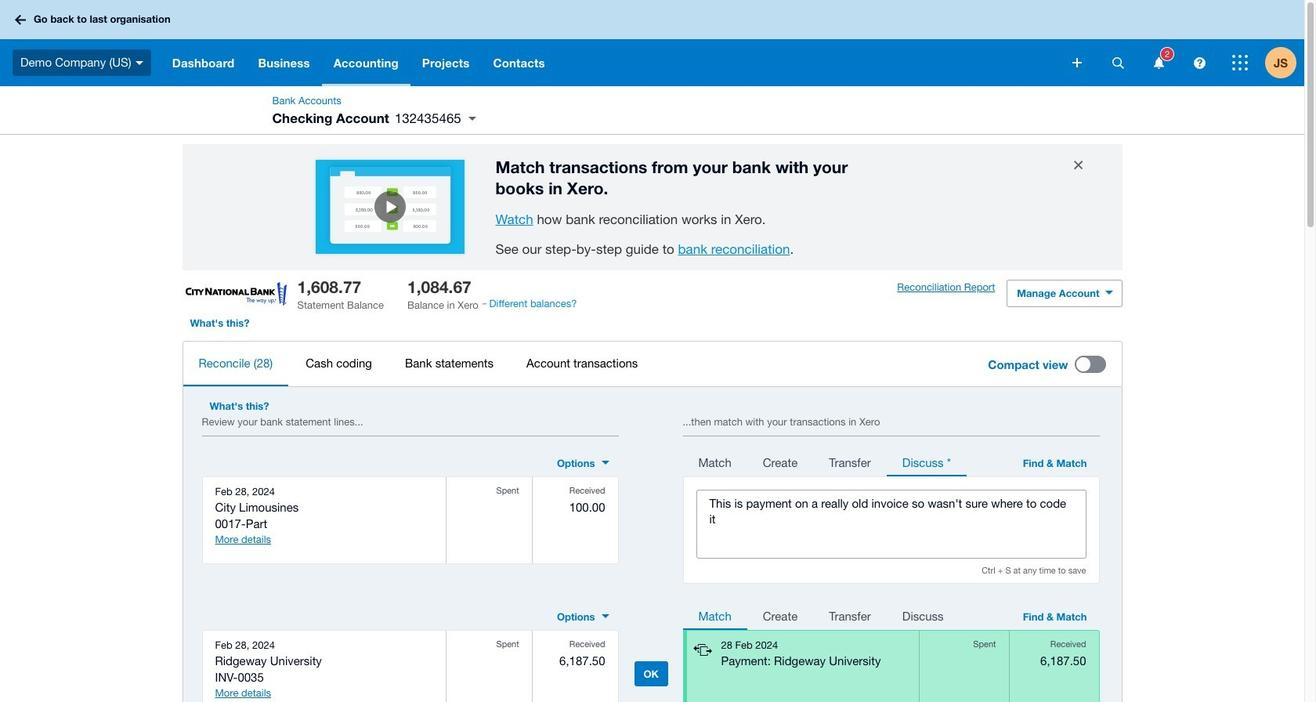 Task type: locate. For each thing, give the bounding box(es) containing it.
bank transaction image
[[690, 638, 712, 666]]

1 horizontal spatial svg image
[[1073, 58, 1083, 67]]

svg image
[[15, 15, 26, 25], [1113, 57, 1125, 69], [1073, 58, 1083, 67]]

2 horizontal spatial svg image
[[1113, 57, 1125, 69]]

banner
[[0, 0, 1305, 86]]

svg image
[[1233, 55, 1249, 71], [1154, 57, 1165, 69], [1194, 57, 1206, 69], [135, 61, 143, 65]]

None text field
[[697, 491, 1086, 558]]



Task type: vqa. For each thing, say whether or not it's contained in the screenshot.
plan
no



Task type: describe. For each thing, give the bounding box(es) containing it.
0 horizontal spatial svg image
[[15, 15, 26, 25]]



